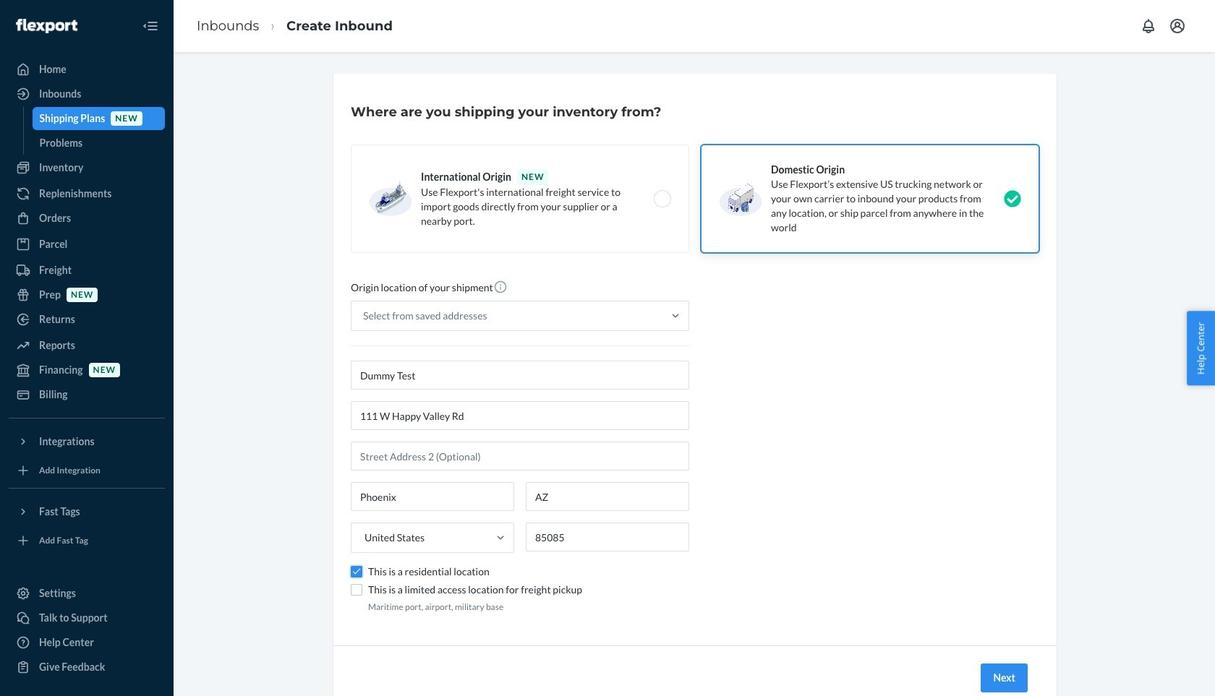 Task type: locate. For each thing, give the bounding box(es) containing it.
None checkbox
[[351, 567, 362, 578]]

breadcrumbs navigation
[[185, 5, 404, 47]]

open notifications image
[[1140, 17, 1158, 35]]

None checkbox
[[351, 585, 362, 596]]

City text field
[[351, 483, 514, 512]]

check circle image
[[1004, 190, 1022, 208]]

State text field
[[526, 483, 690, 512]]



Task type: vqa. For each thing, say whether or not it's contained in the screenshot.
Add inside the "link"
no



Task type: describe. For each thing, give the bounding box(es) containing it.
Street Address text field
[[351, 402, 690, 430]]

ZIP Code text field
[[526, 523, 690, 552]]

Street Address 2 (Optional) text field
[[351, 442, 690, 471]]

open account menu image
[[1169, 17, 1187, 35]]

close navigation image
[[142, 17, 159, 35]]

flexport logo image
[[16, 19, 78, 33]]

First & Last Name text field
[[351, 361, 690, 390]]



